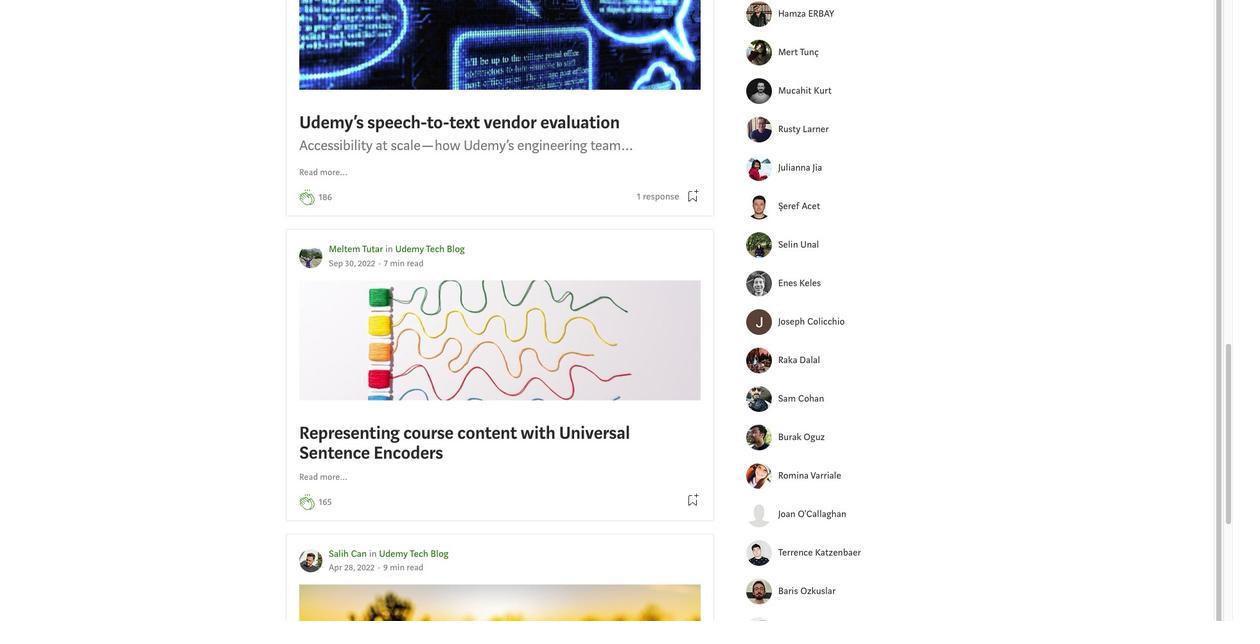 Task type: vqa. For each thing, say whether or not it's contained in the screenshot.
discrete events
no



Task type: describe. For each thing, give the bounding box(es) containing it.
raka
[[778, 355, 798, 367]]

go to the profile of hamza erbay image
[[746, 1, 772, 27]]

ozkuslar
[[801, 586, 836, 598]]

apr
[[329, 563, 342, 574]]

unal
[[801, 239, 819, 251]]

2 read more… from the top
[[299, 472, 348, 483]]

go to the profile of julianna jia image
[[746, 156, 772, 181]]

universal
[[559, 422, 630, 445]]

julianna jia link
[[778, 161, 875, 176]]

can
[[351, 548, 367, 561]]

romina varriale
[[778, 470, 841, 482]]

julianna
[[778, 162, 811, 174]]

blog for salih can in udemy tech blog
[[431, 548, 449, 561]]

tunç
[[800, 46, 819, 58]]

keles
[[800, 277, 821, 290]]

accessibility
[[299, 136, 373, 155]]

response
[[643, 191, 679, 203]]

dalal
[[800, 355, 820, 367]]

burak oguz link
[[778, 431, 875, 445]]

şeref acet link
[[778, 200, 875, 214]]

speech-
[[368, 111, 427, 134]]

şeref
[[778, 200, 800, 213]]

tech for meltem tutar in udemy tech blog
[[426, 244, 445, 256]]

go to the profile of salih can image
[[299, 550, 322, 573]]

joseph colicchio
[[778, 316, 845, 328]]

read for 1st read more… link from the bottom
[[299, 472, 318, 483]]

go to the profile of rusty larner image
[[746, 117, 772, 143]]

content
[[457, 422, 517, 445]]

more… for second read more… link from the bottom
[[320, 167, 348, 179]]

go to the profile of meltem tutar image
[[299, 245, 322, 269]]

go to the profile of romina varriale image
[[746, 464, 772, 490]]

baris
[[778, 586, 798, 598]]

selin unal
[[778, 239, 819, 251]]

kurt
[[814, 85, 832, 97]]

1 response link
[[637, 190, 679, 204]]

186 button
[[319, 191, 332, 205]]

larner
[[803, 123, 829, 136]]

text
[[449, 111, 480, 134]]

jia
[[813, 162, 822, 174]]

evaluation
[[540, 111, 620, 134]]

terrence
[[778, 547, 813, 559]]

raka dalal
[[778, 355, 820, 367]]

joan o'callaghan
[[778, 509, 847, 521]]

salih can in udemy tech blog
[[329, 548, 449, 561]]

at
[[376, 136, 388, 155]]

colicchio
[[808, 316, 845, 328]]

to-
[[427, 111, 449, 134]]

blog for meltem tutar in udemy tech blog
[[447, 244, 465, 256]]

selin
[[778, 239, 798, 251]]

sam
[[778, 393, 796, 405]]

enes keles
[[778, 277, 821, 290]]

julianna jia
[[778, 162, 822, 174]]

sep 30, 2022 link
[[329, 258, 375, 270]]

meltem tutar link
[[329, 244, 383, 256]]

burak
[[778, 432, 802, 444]]

sep
[[329, 258, 343, 270]]

tech for salih can in udemy tech blog
[[410, 548, 428, 561]]

apr 28, 2022
[[329, 563, 375, 574]]

go to the profile of enes keles image
[[746, 271, 772, 297]]

7 min read image
[[384, 258, 424, 270]]

engineering
[[517, 136, 587, 155]]

186
[[319, 192, 332, 204]]

rusty larner link
[[778, 123, 875, 137]]

tutar
[[362, 244, 383, 256]]

hamza erbay
[[778, 8, 834, 20]]

0 vertical spatial udemy's
[[299, 111, 364, 134]]

165
[[319, 496, 332, 508]]

mert tunç link
[[778, 46, 875, 60]]

1 read more… link from the top
[[299, 167, 348, 180]]

scale — how
[[391, 136, 460, 155]]

o'callaghan
[[798, 509, 847, 521]]

in for can
[[369, 548, 377, 561]]

more… for 1st read more… link from the bottom
[[320, 472, 348, 483]]

erbay
[[809, 8, 834, 20]]

rusty larner
[[778, 123, 829, 136]]

1
[[637, 191, 641, 203]]

2022 for tutar
[[358, 258, 375, 270]]

mucahit kurt link
[[778, 84, 875, 98]]

mert tunç
[[778, 46, 819, 58]]

şeref acet
[[778, 200, 820, 213]]

28,
[[344, 563, 355, 574]]

enes keles link
[[778, 277, 875, 291]]

romina
[[778, 470, 809, 482]]



Task type: locate. For each thing, give the bounding box(es) containing it.
2 more… from the top
[[320, 472, 348, 483]]

go to the profile of mucahit kurt image
[[746, 78, 772, 104]]

1 vertical spatial more…
[[320, 472, 348, 483]]

raka dalal link
[[778, 354, 875, 368]]

udemy tech blog link up 9 min read image
[[379, 548, 449, 561]]

mucahit
[[778, 85, 812, 97]]

go to the profile of baris ozkuslar image
[[746, 580, 772, 605]]

sam cohan link
[[778, 392, 875, 407]]

more… up 165
[[320, 472, 348, 483]]

1 vertical spatial read more…
[[299, 472, 348, 483]]

team…
[[590, 136, 634, 155]]

joseph
[[778, 316, 805, 328]]

1 vertical spatial read more… link
[[299, 471, 348, 485]]

0 vertical spatial read more…
[[299, 167, 348, 179]]

tech up 9 min read image
[[410, 548, 428, 561]]

1 vertical spatial udemy
[[379, 548, 408, 561]]

udemy tech blog link for meltem tutar in udemy tech blog
[[395, 244, 465, 256]]

1 response
[[637, 191, 679, 203]]

tech
[[426, 244, 445, 256], [410, 548, 428, 561]]

sentence encoders
[[299, 442, 443, 465]]

udemy tech blog link
[[395, 244, 465, 256], [379, 548, 449, 561]]

go to the profile of burak oguz image
[[746, 425, 772, 451]]

course
[[403, 422, 454, 445]]

oguz
[[804, 432, 825, 444]]

romina varriale link
[[778, 470, 875, 484]]

terrence katzenbaer
[[778, 547, 861, 559]]

0 vertical spatial blog
[[447, 244, 465, 256]]

1 more… from the top
[[320, 167, 348, 179]]

0 vertical spatial udemy tech blog link
[[395, 244, 465, 256]]

go to the profile of şeref acet image
[[746, 194, 772, 220]]

1 horizontal spatial in
[[385, 244, 393, 256]]

1 read from the top
[[299, 167, 318, 179]]

apr 28, 2022 link
[[329, 563, 375, 574]]

0 vertical spatial udemy
[[395, 244, 424, 256]]

go to the profile of raka dalal image
[[746, 348, 772, 374]]

sep 30, 2022
[[329, 258, 375, 270]]

blog
[[447, 244, 465, 256], [431, 548, 449, 561]]

joan o'callaghan link
[[778, 508, 875, 522]]

1 read more… from the top
[[299, 167, 348, 179]]

1 vertical spatial 2022
[[357, 563, 375, 574]]

1 vertical spatial udemy tech blog link
[[379, 548, 449, 561]]

1 vertical spatial tech
[[410, 548, 428, 561]]

2022
[[358, 258, 375, 270], [357, 563, 375, 574]]

baris ozkuslar link
[[778, 585, 875, 600]]

cohan
[[798, 393, 825, 405]]

read more… link up the 186
[[299, 167, 348, 180]]

representing course content with universal sentence encoders link
[[299, 281, 701, 467]]

mucahit kurt
[[778, 85, 832, 97]]

udemy for salih can
[[379, 548, 408, 561]]

joan
[[778, 509, 796, 521]]

read more… up the 186
[[299, 167, 348, 179]]

read more… link
[[299, 167, 348, 180], [299, 471, 348, 485]]

2 read from the top
[[299, 472, 318, 483]]

varriale
[[811, 470, 841, 482]]

1 vertical spatial blog
[[431, 548, 449, 561]]

baris ozkuslar
[[778, 586, 836, 598]]

meltem tutar in udemy tech blog
[[329, 244, 465, 256]]

read
[[299, 167, 318, 179], [299, 472, 318, 483]]

mert
[[778, 46, 798, 58]]

read more…
[[299, 167, 348, 179], [299, 472, 348, 483]]

0 vertical spatial in
[[385, 244, 393, 256]]

read more… link up 165
[[299, 471, 348, 485]]

in right 'can'
[[369, 548, 377, 561]]

representing course content with universal sentence encoders
[[299, 422, 630, 465]]

1 vertical spatial read
[[299, 472, 318, 483]]

1 vertical spatial udemy's
[[464, 136, 514, 155]]

udemy up 7 min read image
[[395, 244, 424, 256]]

rusty
[[778, 123, 801, 136]]

udemy tech blog link up 7 min read image
[[395, 244, 465, 256]]

1 horizontal spatial udemy's
[[464, 136, 514, 155]]

go to the profile of joan o'callaghan image
[[746, 502, 772, 528]]

representing
[[299, 422, 400, 445]]

in
[[385, 244, 393, 256], [369, 548, 377, 561]]

acet
[[802, 200, 820, 213]]

terrence katzenbaer link
[[778, 547, 875, 561]]

read more… up 165
[[299, 472, 348, 483]]

go to the profile of terrence katzenbaer image
[[746, 541, 772, 567]]

udemy's down the vendor
[[464, 136, 514, 155]]

salih can link
[[329, 548, 367, 561]]

go to the profile of sam cohan image
[[746, 387, 772, 413]]

in for tutar
[[385, 244, 393, 256]]

2022 for can
[[357, 563, 375, 574]]

katzenbaer
[[815, 547, 861, 559]]

1 vertical spatial in
[[369, 548, 377, 561]]

meltem
[[329, 244, 360, 256]]

in right 'tutar'
[[385, 244, 393, 256]]

go to the profile of mert tunç image
[[746, 40, 772, 66]]

udemy for meltem tutar
[[395, 244, 424, 256]]

0 vertical spatial tech
[[426, 244, 445, 256]]

udemy's
[[299, 111, 364, 134], [464, 136, 514, 155]]

0 horizontal spatial in
[[369, 548, 377, 561]]

udemy up 9 min read image
[[379, 548, 408, 561]]

read down accessibility
[[299, 167, 318, 179]]

tech right 'tutar'
[[426, 244, 445, 256]]

with
[[521, 422, 555, 445]]

read for second read more… link from the bottom
[[299, 167, 318, 179]]

salih
[[329, 548, 349, 561]]

selin unal link
[[778, 238, 875, 253]]

0 vertical spatial read
[[299, 167, 318, 179]]

read down representing
[[299, 472, 318, 483]]

30,
[[345, 258, 356, 270]]

enes
[[778, 277, 797, 290]]

0 vertical spatial 2022
[[358, 258, 375, 270]]

udemy tech blog link for salih can in udemy tech blog
[[379, 548, 449, 561]]

more… up the 186
[[320, 167, 348, 179]]

sam cohan
[[778, 393, 825, 405]]

hamza erbay link
[[778, 7, 875, 21]]

165 button
[[319, 496, 332, 510]]

2022 down 'can'
[[357, 563, 375, 574]]

9 min read image
[[383, 563, 424, 574]]

go to the profile of joseph colicchio image
[[746, 310, 772, 335]]

0 horizontal spatial udemy's
[[299, 111, 364, 134]]

joseph colicchio link
[[778, 315, 875, 330]]

hamza
[[778, 8, 806, 20]]

vendor
[[484, 111, 537, 134]]

burak oguz
[[778, 432, 825, 444]]

2022 down 'tutar'
[[358, 258, 375, 270]]

0 vertical spatial more…
[[320, 167, 348, 179]]

2 read more… link from the top
[[299, 471, 348, 485]]

udemy's speech-to-text vendor evaluation accessibility at scale — how udemy's engineering team…
[[299, 111, 634, 155]]

go to the profile of selin unal image
[[746, 233, 772, 258]]

0 vertical spatial read more… link
[[299, 167, 348, 180]]

udemy's up accessibility
[[299, 111, 364, 134]]



